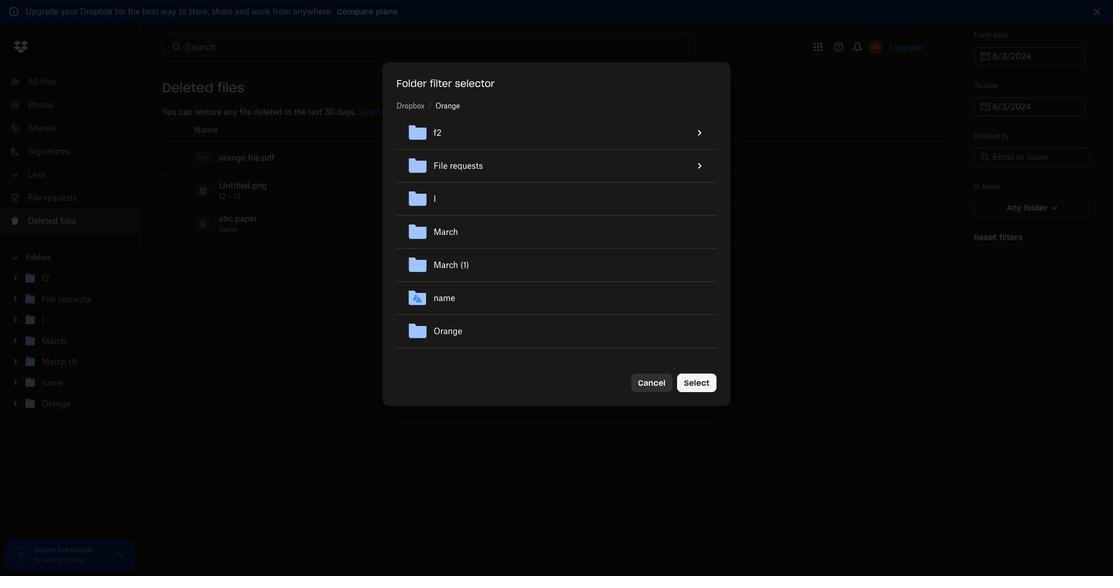 Task type: locate. For each thing, give the bounding box(es) containing it.
group
[[0, 266, 139, 423]]

table
[[397, 117, 717, 348], [162, 119, 951, 241]]

1 vertical spatial template stateless image
[[693, 159, 707, 173]]

1 column header from the left
[[191, 119, 560, 141]]

cell
[[665, 117, 684, 150], [684, 117, 717, 150], [162, 141, 191, 174], [665, 150, 684, 183], [684, 150, 717, 183], [162, 174, 191, 207], [679, 183, 698, 216], [698, 183, 717, 216], [162, 207, 191, 240], [679, 216, 698, 249], [698, 216, 717, 249], [679, 249, 698, 282], [698, 249, 717, 282], [679, 282, 698, 315], [698, 282, 717, 315], [679, 315, 698, 348], [698, 315, 717, 348]]

None text field
[[993, 50, 1080, 63], [993, 100, 1080, 113], [993, 50, 1080, 63], [993, 100, 1080, 113]]

less image
[[9, 169, 21, 181]]

row group
[[397, 117, 717, 348], [162, 141, 951, 240]]

list
[[0, 63, 139, 241]]

dialog
[[383, 62, 731, 406]]

row
[[397, 117, 717, 150], [162, 119, 951, 141], [397, 150, 717, 183], [397, 183, 717, 216], [397, 216, 717, 249], [397, 249, 717, 282], [397, 282, 717, 315], [397, 315, 717, 348]]

2 template stateless image from the top
[[693, 159, 707, 173]]

0 vertical spatial template stateless image
[[693, 126, 707, 140]]

list item
[[0, 209, 139, 233]]

column header
[[191, 119, 560, 141], [560, 119, 951, 141]]

alert
[[0, 0, 1114, 24]]

1 template stateless image from the top
[[693, 126, 707, 140]]

template stateless image
[[693, 126, 707, 140], [693, 159, 707, 173]]



Task type: describe. For each thing, give the bounding box(es) containing it.
restore abc.paper row
[[162, 207, 951, 240]]

2 column header from the left
[[560, 119, 951, 141]]

restore untitled.png row
[[162, 174, 951, 207]]

dropbox image
[[9, 35, 32, 59]]

restore orange file.pdf row
[[162, 141, 951, 174]]



Task type: vqa. For each thing, say whether or not it's contained in the screenshot.
cell
yes



